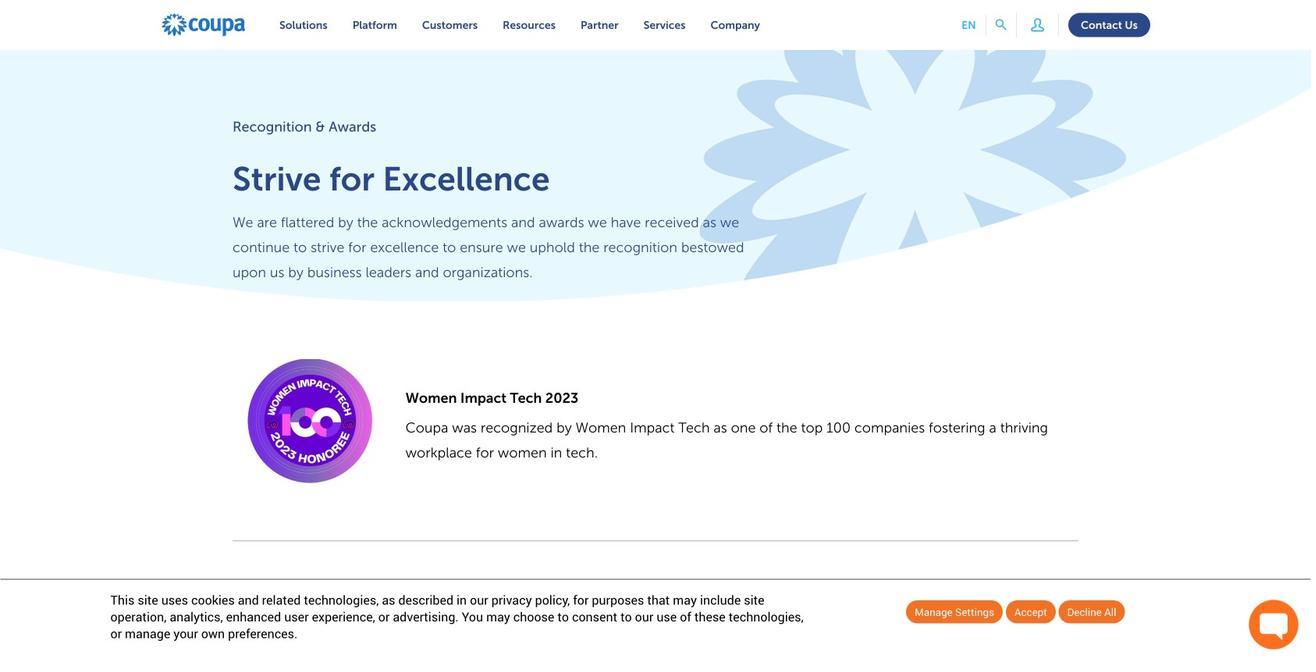 Task type: locate. For each thing, give the bounding box(es) containing it.
home image
[[161, 12, 247, 37]]

women impact tech 2023 coupa image
[[247, 359, 372, 484]]



Task type: vqa. For each thing, say whether or not it's contained in the screenshot.
Staff members talking image
no



Task type: describe. For each thing, give the bounding box(es) containing it.
platform_user_centric image
[[1027, 14, 1049, 36]]

mag glass image
[[996, 19, 1007, 31]]

ecovadis coupa 2024 image
[[247, 587, 372, 662]]



